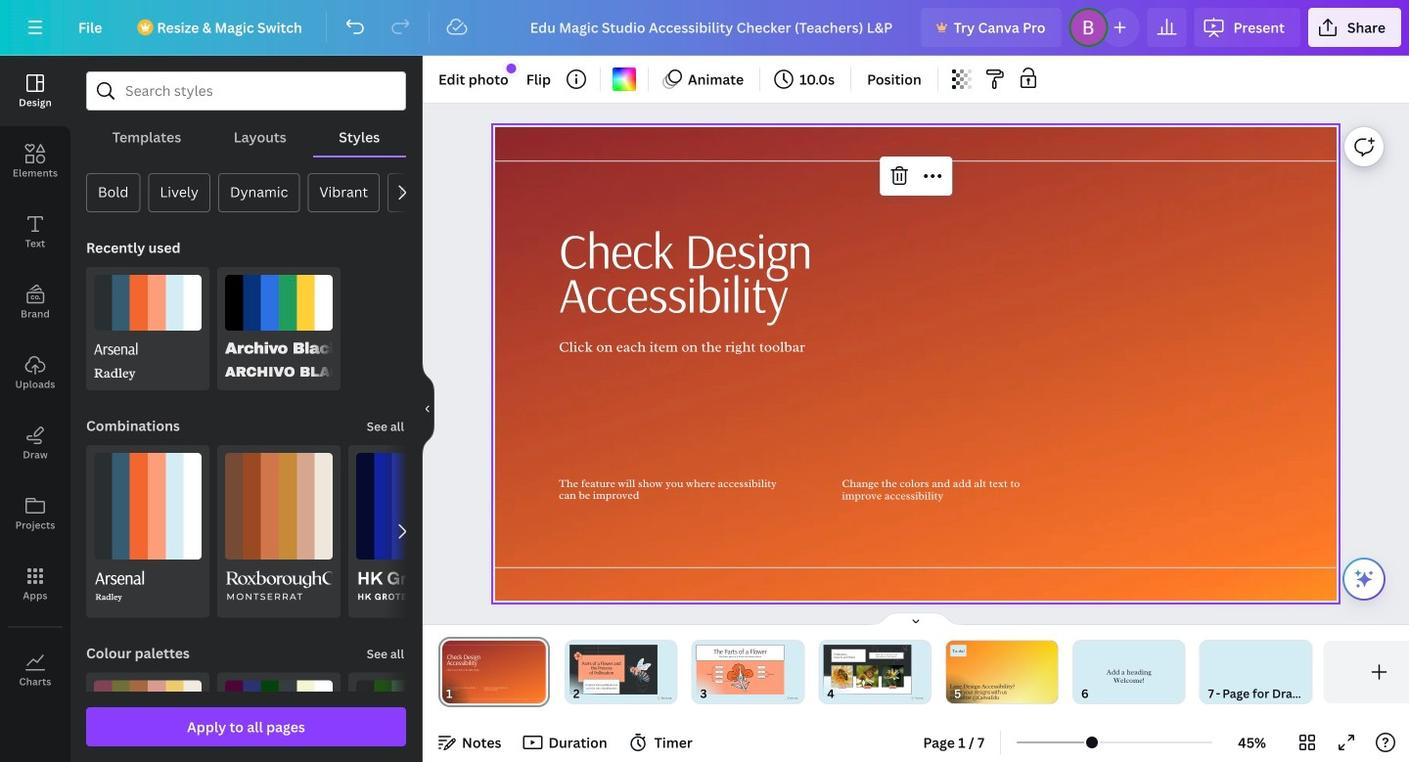 Task type: describe. For each thing, give the bounding box(es) containing it.
2 apply style image from the left
[[225, 681, 333, 762]]

Page title text field
[[461, 684, 469, 704]]

Design title text field
[[514, 8, 914, 47]]

1 pink rectangle image from the left
[[570, 645, 657, 695]]

1 apply style image from the left
[[94, 681, 202, 762]]

main menu bar
[[0, 0, 1409, 56]]

hide image
[[422, 362, 435, 456]]

Zoom button
[[1221, 727, 1284, 759]]

page 1 image
[[438, 641, 550, 704]]



Task type: locate. For each thing, give the bounding box(es) containing it.
1 horizontal spatial pink rectangle image
[[697, 645, 784, 695]]

side panel tab list
[[0, 56, 70, 706]]

canva assistant image
[[1353, 568, 1376, 591]]

2 horizontal spatial apply style image
[[356, 681, 464, 762]]

2 pink rectangle image from the left
[[697, 645, 784, 695]]

0 horizontal spatial apply style image
[[94, 681, 202, 762]]

no colour image
[[613, 68, 636, 91]]

2 horizontal spatial pink rectangle image
[[824, 645, 911, 695]]

0 horizontal spatial pink rectangle image
[[570, 645, 657, 695]]

1 horizontal spatial apply style image
[[225, 681, 333, 762]]

hide pages image
[[869, 612, 963, 627]]

pink rectangle image
[[570, 645, 657, 695], [697, 645, 784, 695], [824, 645, 911, 695]]

apply style image
[[94, 681, 202, 762], [225, 681, 333, 762], [356, 681, 464, 762]]

3 apply style image from the left
[[356, 681, 464, 762]]

Search styles search field
[[125, 72, 367, 110]]

3 pink rectangle image from the left
[[824, 645, 911, 695]]



Task type: vqa. For each thing, say whether or not it's contained in the screenshot.
Design Title "text box"
yes



